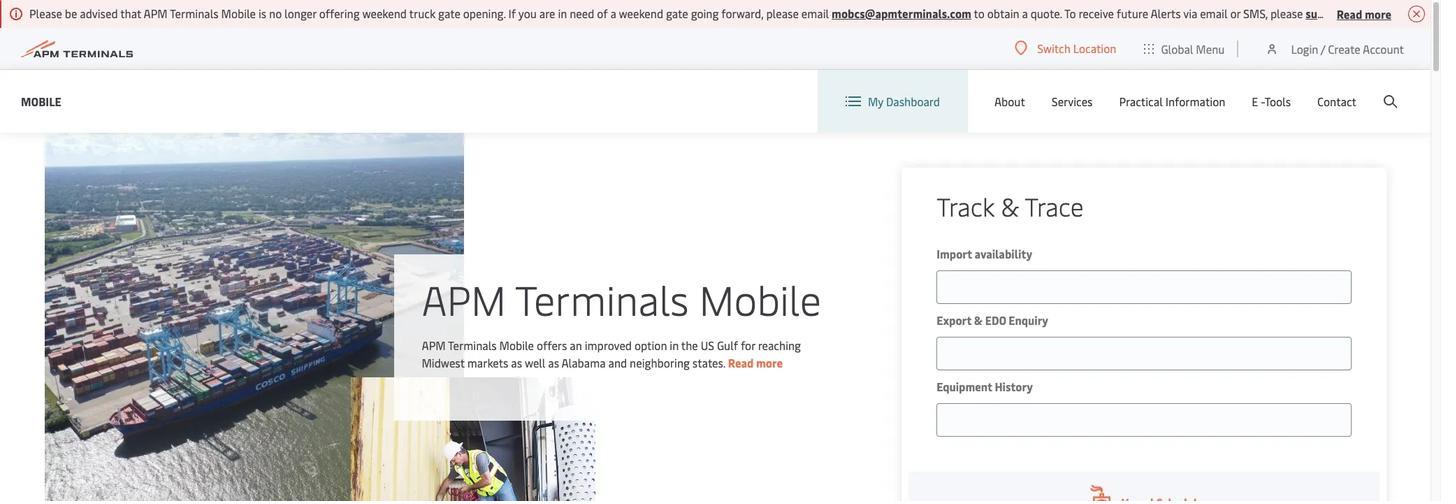 Task type: vqa. For each thing, say whether or not it's contained in the screenshot.
left "a"
yes



Task type: locate. For each thing, give the bounding box(es) containing it.
receive
[[1079, 6, 1115, 21]]

apm terminals mobile offers an improved option in the us gulf for reaching midwest markets as well as alabama and neighboring states.
[[422, 337, 801, 370]]

opening.
[[463, 6, 506, 21]]

in
[[558, 6, 567, 21], [670, 337, 679, 353]]

alerts
[[1151, 6, 1181, 21]]

midwest
[[422, 355, 465, 370]]

in inside apm terminals mobile offers an improved option in the us gulf for reaching midwest markets as well as alabama and neighboring states.
[[670, 337, 679, 353]]

apm
[[144, 6, 168, 21], [422, 271, 506, 326], [422, 337, 446, 353]]

1 horizontal spatial read more
[[1338, 6, 1392, 21]]

import
[[937, 246, 973, 262]]

0 horizontal spatial email
[[802, 6, 829, 21]]

1 horizontal spatial in
[[670, 337, 679, 353]]

please
[[767, 6, 799, 21], [1271, 6, 1304, 21]]

2 weekend from the left
[[619, 6, 664, 21]]

0 horizontal spatial a
[[611, 6, 617, 21]]

2 to from the left
[[1358, 6, 1369, 21]]

1 horizontal spatial please
[[1271, 6, 1304, 21]]

1 please from the left
[[767, 6, 799, 21]]

mobile
[[221, 6, 256, 21], [21, 93, 61, 109], [700, 271, 822, 326], [500, 337, 534, 353]]

mobile secondary image
[[351, 378, 596, 501]]

1 horizontal spatial a
[[1023, 6, 1028, 21]]

read up login / create account
[[1338, 6, 1363, 21]]

more up account
[[1366, 6, 1392, 21]]

2 vertical spatial terminals
[[448, 337, 497, 353]]

for
[[741, 337, 756, 353]]

terminals up improved
[[515, 271, 689, 326]]

& left edo
[[975, 313, 983, 328]]

read inside button
[[1338, 6, 1363, 21]]

0 horizontal spatial read more
[[729, 355, 783, 370]]

gate right truck
[[439, 6, 461, 21]]

2 vertical spatial apm
[[422, 337, 446, 353]]

e -tools
[[1253, 94, 1292, 109]]

neighboring
[[630, 355, 690, 370]]

0 vertical spatial read more
[[1338, 6, 1392, 21]]

1 horizontal spatial gate
[[666, 6, 689, 21]]

e -tools button
[[1253, 70, 1292, 133]]

us
[[701, 337, 715, 353]]

alert
[[1418, 6, 1442, 21]]

a
[[611, 6, 617, 21], [1023, 6, 1028, 21]]

1 horizontal spatial &
[[1002, 189, 1020, 223]]

0 horizontal spatial &
[[975, 313, 983, 328]]

more for read more link
[[757, 355, 783, 370]]

an
[[570, 337, 582, 353]]

0 horizontal spatial please
[[767, 6, 799, 21]]

terminals right that
[[170, 6, 219, 21]]

a right obtain
[[1023, 6, 1028, 21]]

1 horizontal spatial weekend
[[619, 6, 664, 21]]

0 horizontal spatial in
[[558, 6, 567, 21]]

more
[[1366, 6, 1392, 21], [757, 355, 783, 370]]

0 horizontal spatial to
[[974, 6, 985, 21]]

weekend right of
[[619, 6, 664, 21]]

is
[[259, 6, 267, 21]]

read more up login / create account
[[1338, 6, 1392, 21]]

1 vertical spatial terminals
[[515, 271, 689, 326]]

1 horizontal spatial to
[[1358, 6, 1369, 21]]

information
[[1166, 94, 1226, 109]]

please right the forward,
[[767, 6, 799, 21]]

contact button
[[1318, 70, 1357, 133]]

services button
[[1052, 70, 1093, 133]]

to left obtain
[[974, 6, 985, 21]]

please right the sms,
[[1271, 6, 1304, 21]]

& left trace
[[1002, 189, 1020, 223]]

0 horizontal spatial more
[[757, 355, 783, 370]]

0 horizontal spatial read
[[729, 355, 754, 370]]

xin da yang zhou  docked at apm terminals mobile image
[[44, 133, 464, 501]]

advised
[[80, 6, 118, 21]]

gate left going in the left top of the page
[[666, 6, 689, 21]]

track & trace
[[937, 189, 1084, 223]]

mobcs@apmterminals.com
[[832, 6, 972, 21]]

more inside button
[[1366, 6, 1392, 21]]

1 horizontal spatial more
[[1366, 6, 1392, 21]]

you
[[519, 6, 537, 21]]

0 vertical spatial terminals
[[170, 6, 219, 21]]

0 vertical spatial read
[[1338, 6, 1363, 21]]

2 a from the left
[[1023, 6, 1028, 21]]

create
[[1329, 41, 1361, 56]]

in left the
[[670, 337, 679, 353]]

export & edo enquiry
[[937, 313, 1049, 328]]

to
[[974, 6, 985, 21], [1358, 6, 1369, 21]]

e
[[1253, 94, 1259, 109]]

sms,
[[1244, 6, 1268, 21]]

read
[[1338, 6, 1363, 21], [729, 355, 754, 370]]

states.
[[693, 355, 726, 370]]

1 vertical spatial more
[[757, 355, 783, 370]]

0 horizontal spatial terminals
[[170, 6, 219, 21]]

weekend left truck
[[362, 6, 407, 21]]

be
[[65, 6, 77, 21]]

in right are at the left of page
[[558, 6, 567, 21]]

global menu button
[[1131, 28, 1239, 70]]

1 horizontal spatial terminals
[[448, 337, 497, 353]]

1 weekend from the left
[[362, 6, 407, 21]]

1 a from the left
[[611, 6, 617, 21]]

terminals up markets
[[448, 337, 497, 353]]

gate
[[439, 6, 461, 21], [666, 6, 689, 21]]

read more button
[[1338, 5, 1392, 22]]

1 horizontal spatial as
[[548, 355, 559, 370]]

1 gate from the left
[[439, 6, 461, 21]]

as left well at the left of the page
[[511, 355, 522, 370]]

1 vertical spatial in
[[670, 337, 679, 353]]

0 vertical spatial &
[[1002, 189, 1020, 223]]

well
[[525, 355, 546, 370]]

via
[[1184, 6, 1198, 21]]

0 horizontal spatial as
[[511, 355, 522, 370]]

switch location button
[[1015, 41, 1117, 56]]

contact
[[1318, 94, 1357, 109]]

import availability
[[937, 246, 1033, 262]]

no
[[269, 6, 282, 21]]

email
[[802, 6, 829, 21], [1201, 6, 1228, 21]]

quote. to
[[1031, 6, 1077, 21]]

terminals inside apm terminals mobile offers an improved option in the us gulf for reaching midwest markets as well as alabama and neighboring states.
[[448, 337, 497, 353]]

1 vertical spatial apm
[[422, 271, 506, 326]]

weekend
[[362, 6, 407, 21], [619, 6, 664, 21]]

more down reaching on the right bottom of the page
[[757, 355, 783, 370]]

the
[[682, 337, 698, 353]]

1 vertical spatial read
[[729, 355, 754, 370]]

need
[[570, 6, 595, 21]]

tools
[[1265, 94, 1292, 109]]

2 horizontal spatial terminals
[[515, 271, 689, 326]]

&
[[1002, 189, 1020, 223], [975, 313, 983, 328]]

1 vertical spatial &
[[975, 313, 983, 328]]

subscribe
[[1306, 6, 1355, 21]]

1 horizontal spatial email
[[1201, 6, 1228, 21]]

1 email from the left
[[802, 6, 829, 21]]

1 as from the left
[[511, 355, 522, 370]]

as
[[511, 355, 522, 370], [548, 355, 559, 370]]

please be advised that apm terminals mobile is no longer offering weekend truck gate opening. if you are in need of a weekend gate going forward, please email mobcs@apmterminals.com to obtain a quote. to receive future alerts via email or sms, please subscribe to terminal alert
[[29, 6, 1442, 21]]

read more
[[1338, 6, 1392, 21], [729, 355, 783, 370]]

about
[[995, 94, 1026, 109]]

0 horizontal spatial gate
[[439, 6, 461, 21]]

terminals
[[170, 6, 219, 21], [515, 271, 689, 326], [448, 337, 497, 353]]

1 vertical spatial read more
[[729, 355, 783, 370]]

switch location
[[1038, 41, 1117, 56]]

1 horizontal spatial read
[[1338, 6, 1363, 21]]

more for read more button
[[1366, 6, 1392, 21]]

0 horizontal spatial weekend
[[362, 6, 407, 21]]

read more down for
[[729, 355, 783, 370]]

as down offers
[[548, 355, 559, 370]]

& for trace
[[1002, 189, 1020, 223]]

read down for
[[729, 355, 754, 370]]

0 vertical spatial more
[[1366, 6, 1392, 21]]

to left the 'terminal'
[[1358, 6, 1369, 21]]

my dashboard button
[[846, 70, 940, 133]]

read more for read more link
[[729, 355, 783, 370]]

apm inside apm terminals mobile offers an improved option in the us gulf for reaching midwest markets as well as alabama and neighboring states.
[[422, 337, 446, 353]]

a right of
[[611, 6, 617, 21]]

longer
[[285, 6, 317, 21]]

subscribe to terminal alert link
[[1306, 6, 1442, 21]]

equipment history
[[937, 379, 1033, 394]]



Task type: describe. For each thing, give the bounding box(es) containing it.
about button
[[995, 70, 1026, 133]]

0 vertical spatial in
[[558, 6, 567, 21]]

apm for apm terminals mobile offers an improved option in the us gulf for reaching midwest markets as well as alabama and neighboring states.
[[422, 337, 446, 353]]

history
[[995, 379, 1033, 394]]

going
[[691, 6, 719, 21]]

read for read more button
[[1338, 6, 1363, 21]]

practical
[[1120, 94, 1163, 109]]

are
[[540, 6, 556, 21]]

obtain
[[988, 6, 1020, 21]]

reaching
[[758, 337, 801, 353]]

2 gate from the left
[[666, 6, 689, 21]]

truck
[[409, 6, 436, 21]]

future
[[1117, 6, 1149, 21]]

if
[[509, 6, 516, 21]]

login / create account link
[[1266, 28, 1405, 69]]

option
[[635, 337, 667, 353]]

gulf
[[717, 337, 738, 353]]

that
[[120, 6, 141, 21]]

mobile link
[[21, 93, 61, 110]]

2 please from the left
[[1271, 6, 1304, 21]]

terminal
[[1371, 6, 1416, 21]]

track
[[937, 189, 995, 223]]

and
[[609, 355, 627, 370]]

improved
[[585, 337, 632, 353]]

dashboard
[[887, 94, 940, 109]]

mobcs@apmterminals.com link
[[832, 6, 972, 21]]

& for edo
[[975, 313, 983, 328]]

offering
[[319, 6, 360, 21]]

close alert image
[[1409, 6, 1426, 22]]

terminals for apm terminals mobile offers an improved option in the us gulf for reaching midwest markets as well as alabama and neighboring states.
[[448, 337, 497, 353]]

2 as from the left
[[548, 355, 559, 370]]

edo
[[986, 313, 1007, 328]]

markets
[[468, 355, 509, 370]]

apm terminals mobile
[[422, 271, 822, 326]]

of
[[597, 6, 608, 21]]

0 vertical spatial apm
[[144, 6, 168, 21]]

global
[[1162, 41, 1194, 56]]

export
[[937, 313, 972, 328]]

switch
[[1038, 41, 1071, 56]]

1 to from the left
[[974, 6, 985, 21]]

2 email from the left
[[1201, 6, 1228, 21]]

login
[[1292, 41, 1319, 56]]

services
[[1052, 94, 1093, 109]]

offers
[[537, 337, 567, 353]]

enquiry
[[1009, 313, 1049, 328]]

please
[[29, 6, 62, 21]]

read for read more link
[[729, 355, 754, 370]]

forward,
[[722, 6, 764, 21]]

-
[[1262, 94, 1265, 109]]

read more for read more button
[[1338, 6, 1392, 21]]

practical information button
[[1120, 70, 1226, 133]]

terminals for apm terminals mobile
[[515, 271, 689, 326]]

alabama
[[562, 355, 606, 370]]

trace
[[1025, 189, 1084, 223]]

menu
[[1197, 41, 1225, 56]]

location
[[1074, 41, 1117, 56]]

availability
[[975, 246, 1033, 262]]

my dashboard
[[868, 94, 940, 109]]

read more link
[[729, 355, 783, 370]]

global menu
[[1162, 41, 1225, 56]]

login / create account
[[1292, 41, 1405, 56]]

my
[[868, 94, 884, 109]]

practical information
[[1120, 94, 1226, 109]]

account
[[1364, 41, 1405, 56]]

/
[[1321, 41, 1326, 56]]

mobile inside apm terminals mobile offers an improved option in the us gulf for reaching midwest markets as well as alabama and neighboring states.
[[500, 337, 534, 353]]

apm for apm terminals mobile
[[422, 271, 506, 326]]

equipment
[[937, 379, 993, 394]]

or
[[1231, 6, 1241, 21]]



